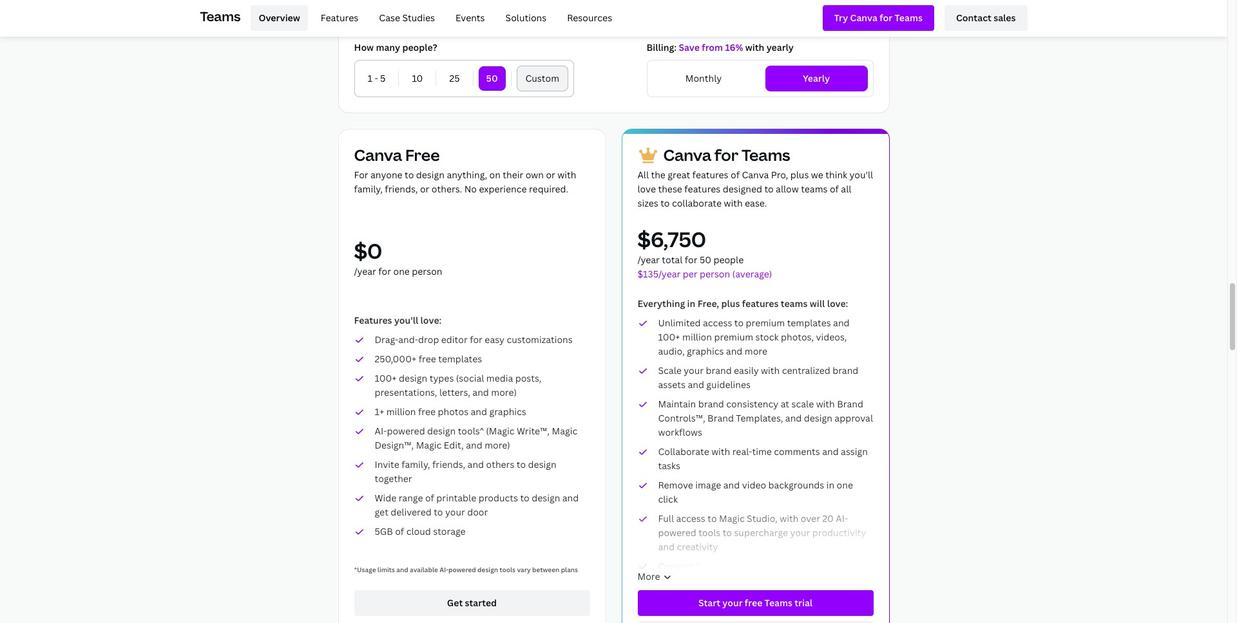 Task type: describe. For each thing, give the bounding box(es) containing it.
solutions
[[506, 11, 547, 24]]

resources
[[567, 11, 612, 24]]

features link
[[313, 5, 366, 31]]

solutions link
[[498, 5, 554, 31]]

case studies
[[379, 11, 435, 24]]

features
[[321, 11, 358, 24]]

case
[[379, 11, 400, 24]]

overview link
[[251, 5, 308, 31]]

teams element
[[200, 0, 1027, 36]]

resources link
[[559, 5, 620, 31]]



Task type: vqa. For each thing, say whether or not it's contained in the screenshot.
Open
no



Task type: locate. For each thing, give the bounding box(es) containing it.
teams
[[200, 8, 241, 25]]

overview
[[259, 11, 300, 24]]

case studies link
[[371, 5, 443, 31]]

events
[[456, 11, 485, 24]]

menu bar containing overview
[[246, 5, 620, 31]]

studies
[[402, 11, 435, 24]]

menu bar inside teams element
[[246, 5, 620, 31]]

contact sales image
[[956, 11, 1016, 25]]

menu bar
[[246, 5, 620, 31]]

events link
[[448, 5, 493, 31]]



